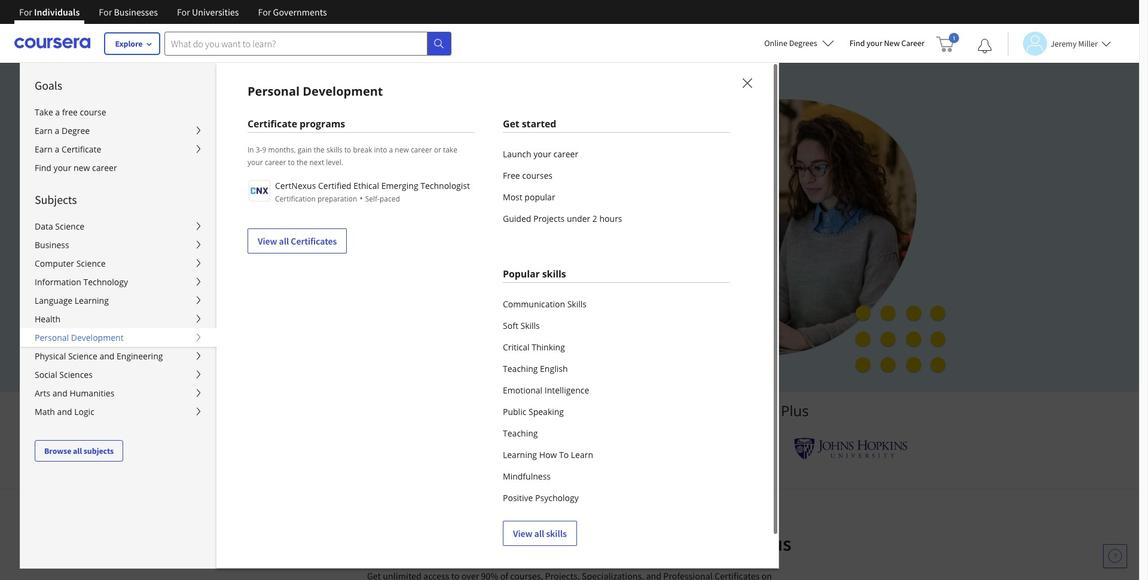 Task type: describe. For each thing, give the bounding box(es) containing it.
soft skills link
[[503, 315, 730, 337]]

public
[[503, 406, 526, 417]]

earn a degree button
[[20, 121, 216, 140]]

business button
[[20, 236, 216, 254]]

under
[[567, 213, 590, 224]]

jeremy
[[1051, 38, 1077, 49]]

find your new career
[[849, 38, 924, 48]]

What do you want to learn? text field
[[164, 31, 428, 55]]

unlimited access to 7,000+ world-class courses, hands-on projects, and job-ready certificate programs—all included in your subscription
[[223, 168, 589, 228]]

psychology
[[535, 492, 579, 503]]

1 vertical spatial coursera
[[672, 531, 750, 556]]

view all certificates
[[258, 235, 337, 247]]

public speaking link
[[503, 401, 730, 423]]

logic
[[74, 406, 94, 417]]

data science button
[[20, 217, 216, 236]]

find for find your new career
[[849, 38, 865, 48]]

personal development inside menu item
[[248, 83, 383, 99]]

free courses link
[[503, 165, 730, 187]]

shopping cart: 1 item image
[[936, 33, 959, 52]]

ethical
[[354, 180, 379, 191]]

0 horizontal spatial with
[[630, 531, 668, 556]]

projects
[[533, 213, 565, 224]]

hours
[[599, 213, 622, 224]]

popular skills
[[503, 267, 566, 280]]

world-
[[390, 168, 429, 185]]

new inside explore menu "element"
[[74, 162, 90, 173]]

gain
[[298, 145, 312, 155]]

partnername logo image
[[249, 180, 270, 202]]

0 vertical spatial plus
[[781, 401, 809, 420]]

development inside 'personal development' popup button
[[71, 332, 124, 343]]

degrees
[[789, 38, 817, 48]]

for universities
[[177, 6, 239, 18]]

personal inside popup button
[[35, 332, 69, 343]]

show notifications image
[[978, 39, 992, 53]]

preparation
[[317, 194, 357, 204]]

a for free
[[55, 106, 60, 118]]

on
[[558, 168, 574, 185]]

all for skills
[[534, 527, 544, 539]]

break
[[353, 145, 372, 155]]

johns hopkins university image
[[794, 438, 908, 460]]

career inside explore menu "element"
[[92, 162, 117, 173]]

launch your career link
[[503, 144, 730, 165]]

3-
[[256, 145, 262, 155]]

goals
[[35, 78, 62, 93]]

goals
[[580, 531, 626, 556]]

personal development button
[[20, 328, 216, 347]]

degree
[[62, 125, 90, 136]]

teaching link
[[503, 423, 730, 444]]

popular
[[525, 191, 555, 203]]

physical science and engineering button
[[20, 347, 216, 365]]

certificates
[[291, 235, 337, 247]]

level.
[[326, 157, 343, 167]]

university of michigan image
[[560, 432, 592, 465]]

take a free course link
[[20, 103, 216, 121]]

universities
[[192, 6, 239, 18]]

certificate programs
[[248, 117, 345, 130]]

class
[[429, 168, 458, 185]]

0 horizontal spatial the
[[297, 157, 308, 167]]

your inside find your new career link
[[54, 162, 71, 173]]

intelligence
[[545, 384, 589, 396]]

computer science button
[[20, 254, 216, 273]]

a for certificate
[[55, 144, 59, 155]]

skills for soft skills
[[520, 320, 540, 331]]

for for governments
[[258, 6, 271, 18]]

browse
[[44, 445, 71, 456]]

all for certificates
[[279, 235, 289, 247]]

teaching english link
[[503, 358, 730, 380]]

technologist
[[420, 180, 470, 191]]

online
[[764, 38, 787, 48]]

communication
[[503, 298, 565, 310]]

subscription
[[254, 210, 330, 228]]

next
[[309, 157, 324, 167]]

all for subjects
[[73, 445, 82, 456]]

banner navigation
[[10, 0, 336, 33]]

free
[[62, 106, 78, 118]]

hands-
[[516, 168, 558, 185]]

technology
[[83, 276, 128, 288]]

personal inside menu item
[[248, 83, 300, 99]]

find for find your new career
[[35, 162, 51, 173]]

your inside find your new career link
[[867, 38, 882, 48]]

computer
[[35, 258, 74, 269]]

0 vertical spatial coursera
[[716, 401, 777, 420]]

guided projects under 2 hours
[[503, 213, 622, 224]]

and inside dropdown button
[[53, 387, 67, 399]]

0 vertical spatial the
[[314, 145, 325, 155]]

critical thinking
[[503, 341, 565, 353]]

communication skills link
[[503, 294, 730, 315]]

companies
[[607, 401, 680, 420]]

programs—all
[[431, 189, 518, 207]]

for businesses
[[99, 6, 158, 18]]

social sciences
[[35, 369, 93, 380]]

to
[[559, 449, 569, 460]]

9
[[262, 145, 266, 155]]

earn a degree
[[35, 125, 90, 136]]

information technology button
[[20, 273, 216, 291]]

learning inside dropdown button
[[75, 295, 109, 306]]

miller
[[1078, 38, 1098, 49]]

public speaking
[[503, 406, 564, 417]]

science for computer
[[76, 258, 106, 269]]

professional
[[469, 531, 576, 556]]

explore menu element
[[20, 63, 216, 462]]

self-
[[365, 194, 380, 204]]

certified
[[318, 180, 351, 191]]

for governments
[[258, 6, 327, 18]]

for individuals
[[19, 6, 80, 18]]

to inside unlimited access to 7,000+ world-class courses, hands-on projects, and job-ready certificate programs—all included in your subscription
[[329, 168, 342, 185]]

1 vertical spatial plus
[[754, 531, 791, 556]]

0 horizontal spatial to
[[288, 157, 295, 167]]

social
[[35, 369, 57, 380]]

ready
[[329, 189, 364, 207]]

get
[[503, 117, 519, 130]]

career
[[901, 38, 924, 48]]

view for view all certificates
[[258, 235, 277, 247]]

new inside 'in 3-9 months, gain the skills to break into a new career or take your career to the next level.'
[[395, 145, 409, 155]]

free
[[503, 170, 520, 181]]

1 vertical spatial in
[[404, 531, 421, 556]]

a for degree
[[55, 125, 59, 136]]

a inside 'in 3-9 months, gain the skills to break into a new career or take your career to the next level.'
[[389, 145, 393, 155]]



Task type: vqa. For each thing, say whether or not it's contained in the screenshot.
Friday element
no



Task type: locate. For each thing, give the bounding box(es) containing it.
close image
[[739, 75, 755, 90], [739, 75, 755, 90], [739, 75, 755, 90], [739, 75, 755, 90], [739, 75, 755, 90], [739, 75, 755, 90], [739, 75, 755, 90]]

soft
[[503, 320, 518, 331]]

for left 'governments'
[[258, 6, 271, 18]]

in up "under"
[[577, 189, 589, 207]]

0 vertical spatial certificate
[[248, 117, 297, 130]]

leading
[[445, 401, 494, 420]]

help center image
[[1108, 549, 1122, 563]]

get started
[[503, 117, 556, 130]]

for left universities
[[177, 6, 190, 18]]

all down subscription
[[279, 235, 289, 247]]

1 horizontal spatial the
[[314, 145, 325, 155]]

1 vertical spatial new
[[74, 162, 90, 173]]

in inside unlimited access to 7,000+ world-class courses, hands-on projects, and job-ready certificate programs—all included in your subscription
[[577, 189, 589, 207]]

course
[[80, 106, 106, 118]]

invest in your professional goals with coursera plus
[[348, 531, 791, 556]]

browse all subjects
[[44, 445, 114, 456]]

all inside list
[[534, 527, 544, 539]]

2 horizontal spatial all
[[534, 527, 544, 539]]

learning inside view all skills list
[[503, 449, 537, 460]]

skills up communication skills
[[542, 267, 566, 280]]

skills inside list
[[546, 527, 567, 539]]

1 teaching from the top
[[503, 363, 538, 374]]

1 vertical spatial earn
[[35, 144, 53, 155]]

0 vertical spatial personal
[[248, 83, 300, 99]]

paced
[[380, 194, 400, 204]]

earn down earn a degree
[[35, 144, 53, 155]]

1 vertical spatial the
[[297, 157, 308, 167]]

career down months,
[[265, 157, 286, 167]]

math and logic button
[[20, 402, 216, 421]]

science for data
[[55, 221, 84, 232]]

for for businesses
[[99, 6, 112, 18]]

coursera
[[716, 401, 777, 420], [672, 531, 750, 556]]

1 horizontal spatial certificate
[[248, 117, 297, 130]]

2 vertical spatial all
[[534, 527, 544, 539]]

2 horizontal spatial to
[[344, 145, 351, 155]]

1 horizontal spatial all
[[279, 235, 289, 247]]

2 vertical spatial science
[[68, 350, 97, 362]]

in
[[248, 145, 254, 155]]

popular
[[503, 267, 540, 280]]

list containing launch your career
[[503, 144, 730, 230]]

0 horizontal spatial all
[[73, 445, 82, 456]]

a inside dropdown button
[[55, 125, 59, 136]]

coursera image
[[14, 34, 90, 53]]

mindfulness
[[503, 471, 551, 482]]

find your new career link
[[20, 158, 216, 177]]

0 vertical spatial find
[[849, 38, 865, 48]]

find down earn a certificate
[[35, 162, 51, 173]]

a left free
[[55, 106, 60, 118]]

and left logic
[[57, 406, 72, 417]]

and up subscription
[[279, 189, 302, 207]]

1 vertical spatial personal development
[[35, 332, 124, 343]]

online degrees
[[764, 38, 817, 48]]

teaching inside teaching english 'link'
[[503, 363, 538, 374]]

arts and humanities button
[[20, 384, 216, 402]]

earn down take
[[35, 125, 53, 136]]

1 vertical spatial learning
[[503, 449, 537, 460]]

coursera plus image
[[223, 112, 405, 130]]

all inside 'list'
[[279, 235, 289, 247]]

learning down information technology
[[75, 295, 109, 306]]

0 vertical spatial development
[[303, 83, 383, 99]]

learning how to learn
[[503, 449, 593, 460]]

0 horizontal spatial skills
[[520, 320, 540, 331]]

data
[[35, 221, 53, 232]]

critical
[[503, 341, 530, 353]]

free courses
[[503, 170, 552, 181]]

to down level.
[[329, 168, 342, 185]]

learning how to learn link
[[503, 444, 730, 466]]

2 earn from the top
[[35, 144, 53, 155]]

with right goals
[[630, 531, 668, 556]]

1 vertical spatial all
[[73, 445, 82, 456]]

list
[[503, 144, 730, 230]]

explore button
[[105, 33, 160, 54]]

and inside unlimited access to 7,000+ world-class courses, hands-on projects, and job-ready certificate programs—all included in your subscription
[[279, 189, 302, 207]]

1 for from the left
[[19, 6, 32, 18]]

0 horizontal spatial personal development
[[35, 332, 124, 343]]

1 vertical spatial personal
[[35, 332, 69, 343]]

development up programs
[[303, 83, 383, 99]]

1 horizontal spatial new
[[395, 145, 409, 155]]

take
[[35, 106, 53, 118]]

1 vertical spatial development
[[71, 332, 124, 343]]

earn for earn a certificate
[[35, 144, 53, 155]]

certnexus
[[275, 180, 316, 191]]

positive
[[503, 492, 533, 503]]

universities
[[498, 401, 574, 420]]

personal development inside popup button
[[35, 332, 124, 343]]

communication skills
[[503, 298, 587, 310]]

1 horizontal spatial skills
[[567, 298, 587, 310]]

view all skills link
[[503, 521, 577, 546]]

1 vertical spatial skills
[[520, 320, 540, 331]]

science up business
[[55, 221, 84, 232]]

0 horizontal spatial view
[[258, 235, 277, 247]]

earn a certificate button
[[20, 140, 216, 158]]

1 vertical spatial skills
[[542, 267, 566, 280]]

certificate inside 'popup button'
[[62, 144, 101, 155]]

teaching for teaching english
[[503, 363, 538, 374]]

launch
[[503, 148, 531, 160]]

to down months,
[[288, 157, 295, 167]]

for left businesses at the left top
[[99, 6, 112, 18]]

close image
[[739, 75, 755, 90], [740, 75, 755, 91]]

google image
[[457, 438, 522, 460]]

skills up level.
[[326, 145, 342, 155]]

0 vertical spatial new
[[395, 145, 409, 155]]

take a free course
[[35, 106, 106, 118]]

career left or
[[411, 145, 432, 155]]

science for physical
[[68, 350, 97, 362]]

english
[[540, 363, 568, 374]]

personal
[[248, 83, 300, 99], [35, 332, 69, 343]]

1 vertical spatial science
[[76, 258, 106, 269]]

and
[[279, 189, 302, 207], [100, 350, 114, 362], [53, 387, 67, 399], [578, 401, 603, 420], [57, 406, 72, 417]]

1 horizontal spatial with
[[684, 401, 712, 420]]

0 horizontal spatial learning
[[75, 295, 109, 306]]

for left individuals
[[19, 6, 32, 18]]

teaching down public
[[503, 428, 538, 439]]

your inside 'in 3-9 months, gain the skills to break into a new career or take your career to the next level.'
[[248, 157, 263, 167]]

development up physical science and engineering
[[71, 332, 124, 343]]

None search field
[[164, 31, 451, 55]]

personal development up physical science and engineering
[[35, 332, 124, 343]]

started
[[522, 117, 556, 130]]

1 horizontal spatial development
[[303, 83, 383, 99]]

personal development menu item
[[216, 62, 1148, 580]]

invest
[[348, 531, 400, 556]]

a down earn a degree
[[55, 144, 59, 155]]

2 teaching from the top
[[503, 428, 538, 439]]

your
[[867, 38, 882, 48], [533, 148, 551, 160], [248, 157, 263, 167], [54, 162, 71, 173], [223, 210, 251, 228], [425, 531, 465, 556]]

physical
[[35, 350, 66, 362]]

science inside 'popup button'
[[68, 350, 97, 362]]

learn
[[571, 449, 593, 460]]

0 horizontal spatial personal
[[35, 332, 69, 343]]

a right into
[[389, 145, 393, 155]]

0 vertical spatial in
[[577, 189, 589, 207]]

0 vertical spatial science
[[55, 221, 84, 232]]

information
[[35, 276, 81, 288]]

1 earn from the top
[[35, 125, 53, 136]]

certificate up 9
[[248, 117, 297, 130]]

career up on
[[553, 148, 578, 160]]

1 horizontal spatial find
[[849, 38, 865, 48]]

1 vertical spatial view
[[513, 527, 532, 539]]

how
[[539, 449, 557, 460]]

all
[[279, 235, 289, 247], [73, 445, 82, 456], [534, 527, 544, 539]]

mindfulness link
[[503, 466, 730, 487]]

find inside explore menu "element"
[[35, 162, 51, 173]]

1 horizontal spatial view
[[513, 527, 532, 539]]

view all skills
[[513, 527, 567, 539]]

skills right the soft
[[520, 320, 540, 331]]

teaching for teaching
[[503, 428, 538, 439]]

in
[[577, 189, 589, 207], [404, 531, 421, 556]]

speaking
[[529, 406, 564, 417]]

2 for from the left
[[99, 6, 112, 18]]

a left degree on the top left of page
[[55, 125, 59, 136]]

1 vertical spatial with
[[630, 531, 668, 556]]

all right 'browse'
[[73, 445, 82, 456]]

arts and humanities
[[35, 387, 114, 399]]

personal up "certificate programs"
[[248, 83, 300, 99]]

0 horizontal spatial new
[[74, 162, 90, 173]]

math and logic
[[35, 406, 94, 417]]

0 horizontal spatial in
[[404, 531, 421, 556]]

1 horizontal spatial personal
[[248, 83, 300, 99]]

1 vertical spatial find
[[35, 162, 51, 173]]

subjects
[[84, 445, 114, 456]]

new down earn a certificate
[[74, 162, 90, 173]]

to left break
[[344, 145, 351, 155]]

included
[[521, 189, 574, 207]]

view down positive
[[513, 527, 532, 539]]

jeremy miller button
[[1008, 31, 1111, 55]]

explore
[[115, 38, 143, 49]]

1 vertical spatial teaching
[[503, 428, 538, 439]]

and right the arts at the left
[[53, 387, 67, 399]]

your inside launch your career link
[[533, 148, 551, 160]]

for for universities
[[177, 6, 190, 18]]

0 horizontal spatial find
[[35, 162, 51, 173]]

for for individuals
[[19, 6, 32, 18]]

learning up mindfulness at the left bottom
[[503, 449, 537, 460]]

and down intelligence
[[578, 401, 603, 420]]

skills for communication skills
[[567, 298, 587, 310]]

4 for from the left
[[258, 6, 271, 18]]

emotional intelligence
[[503, 384, 589, 396]]

the up the "next"
[[314, 145, 325, 155]]

new
[[884, 38, 900, 48]]

earn for earn a degree
[[35, 125, 53, 136]]

the down gain
[[297, 157, 308, 167]]

your inside unlimited access to 7,000+ world-class courses, hands-on projects, and job-ready certificate programs—all included in your subscription
[[223, 210, 251, 228]]

teaching inside teaching link
[[503, 428, 538, 439]]

personal development group
[[20, 62, 1148, 580]]

all down positive psychology on the bottom
[[534, 527, 544, 539]]

1 horizontal spatial in
[[577, 189, 589, 207]]

1 horizontal spatial learning
[[503, 449, 537, 460]]

engineering
[[117, 350, 163, 362]]

0 vertical spatial personal development
[[248, 83, 383, 99]]

teaching up 'emotional'
[[503, 363, 538, 374]]

launch your career
[[503, 148, 578, 160]]

arts
[[35, 387, 50, 399]]

1 vertical spatial certificate
[[62, 144, 101, 155]]

personal development up coursera plus image
[[248, 83, 383, 99]]

0 vertical spatial teaching
[[503, 363, 538, 374]]

months,
[[268, 145, 296, 155]]

science up information technology
[[76, 258, 106, 269]]

in right 'invest'
[[404, 531, 421, 556]]

positive psychology link
[[503, 487, 730, 509]]

1 horizontal spatial to
[[329, 168, 342, 185]]

0 vertical spatial earn
[[35, 125, 53, 136]]

0 horizontal spatial development
[[71, 332, 124, 343]]

view inside 'list'
[[258, 235, 277, 247]]

certificate
[[367, 189, 428, 207]]

skills inside 'in 3-9 months, gain the skills to break into a new career or take your career to the next level.'
[[326, 145, 342, 155]]

courses,
[[462, 168, 512, 185]]

find your new career link
[[843, 36, 930, 51]]

2 vertical spatial skills
[[546, 527, 567, 539]]

earn inside earn a degree dropdown button
[[35, 125, 53, 136]]

skills
[[567, 298, 587, 310], [520, 320, 540, 331]]

health button
[[20, 310, 216, 328]]

development
[[303, 83, 383, 99], [71, 332, 124, 343]]

0 vertical spatial view
[[258, 235, 277, 247]]

leading universities and companies with coursera plus
[[441, 401, 809, 420]]

skills down psychology
[[546, 527, 567, 539]]

view down subscription
[[258, 235, 277, 247]]

0 vertical spatial learning
[[75, 295, 109, 306]]

0 vertical spatial skills
[[326, 145, 342, 155]]

language
[[35, 295, 72, 306]]

0 vertical spatial skills
[[567, 298, 587, 310]]

certificate up find your new career on the top left
[[62, 144, 101, 155]]

view all certificates list
[[248, 179, 474, 254]]

find left 'new'
[[849, 38, 865, 48]]

view for view all skills
[[513, 527, 532, 539]]

with
[[684, 401, 712, 420], [630, 531, 668, 556]]

a inside 'popup button'
[[55, 144, 59, 155]]

career down earn a certificate 'popup button'
[[92, 162, 117, 173]]

science up sciences
[[68, 350, 97, 362]]

courses
[[522, 170, 552, 181]]

take
[[443, 145, 457, 155]]

3 for from the left
[[177, 6, 190, 18]]

find your new career
[[35, 162, 117, 173]]

personal up physical
[[35, 332, 69, 343]]

view all skills list
[[503, 294, 730, 546]]

0 vertical spatial with
[[684, 401, 712, 420]]

with right companies
[[684, 401, 712, 420]]

skills right the communication
[[567, 298, 587, 310]]

0 vertical spatial all
[[279, 235, 289, 247]]

all inside "button"
[[73, 445, 82, 456]]

view inside list
[[513, 527, 532, 539]]

or
[[434, 145, 441, 155]]

development inside personal development menu item
[[303, 83, 383, 99]]

earn inside earn a certificate 'popup button'
[[35, 144, 53, 155]]

0 horizontal spatial certificate
[[62, 144, 101, 155]]

and up social sciences popup button
[[100, 350, 114, 362]]

•
[[360, 193, 363, 204]]

1 horizontal spatial personal development
[[248, 83, 383, 99]]

certificate inside personal development menu item
[[248, 117, 297, 130]]

positive psychology
[[503, 492, 579, 503]]

new right into
[[395, 145, 409, 155]]

language learning
[[35, 295, 109, 306]]



